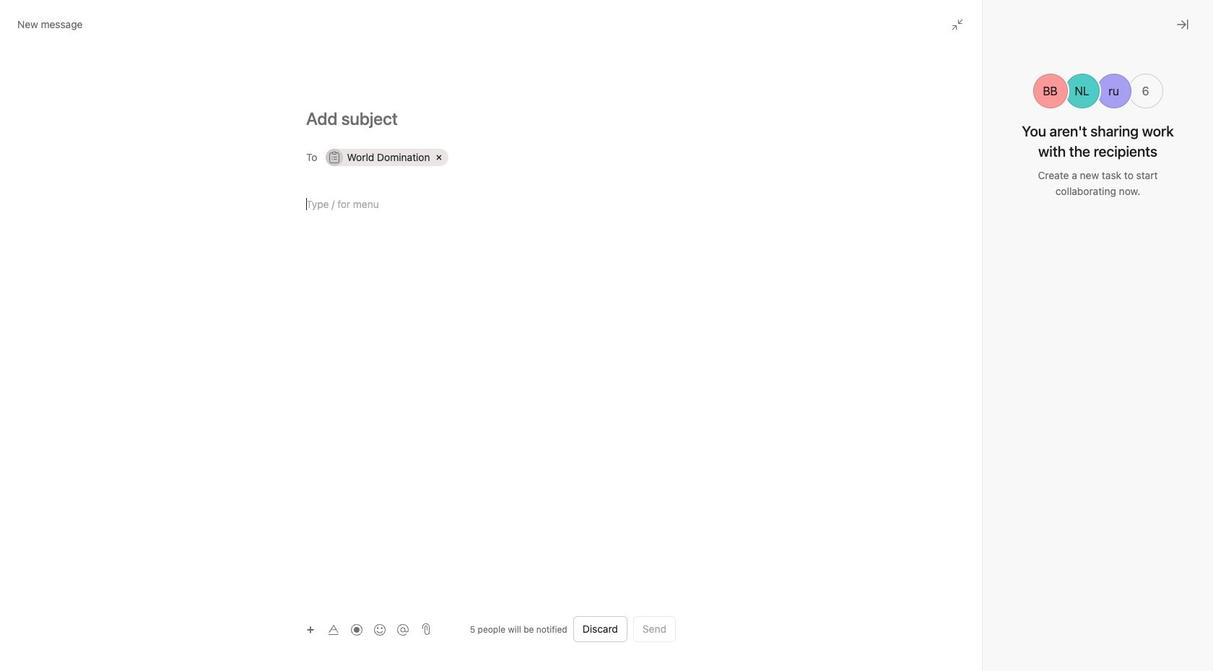 Task type: locate. For each thing, give the bounding box(es) containing it.
toolbar
[[301, 619, 416, 640]]

cell
[[326, 149, 448, 166]]

minimize image
[[952, 19, 964, 30]]

formatting image
[[328, 624, 340, 636]]

row
[[324, 145, 676, 170]]

close image
[[1178, 19, 1189, 30]]



Task type: vqa. For each thing, say whether or not it's contained in the screenshot.
Row
yes



Task type: describe. For each thing, give the bounding box(es) containing it.
hide sidebar image
[[19, 12, 30, 23]]

insert an object image
[[306, 625, 315, 634]]

record a video image
[[351, 624, 363, 636]]

Add subject text field
[[289, 107, 694, 130]]

emoji image
[[374, 624, 386, 636]]

at mention image
[[397, 624, 409, 636]]

Conversation Name text field
[[485, 605, 882, 638]]



